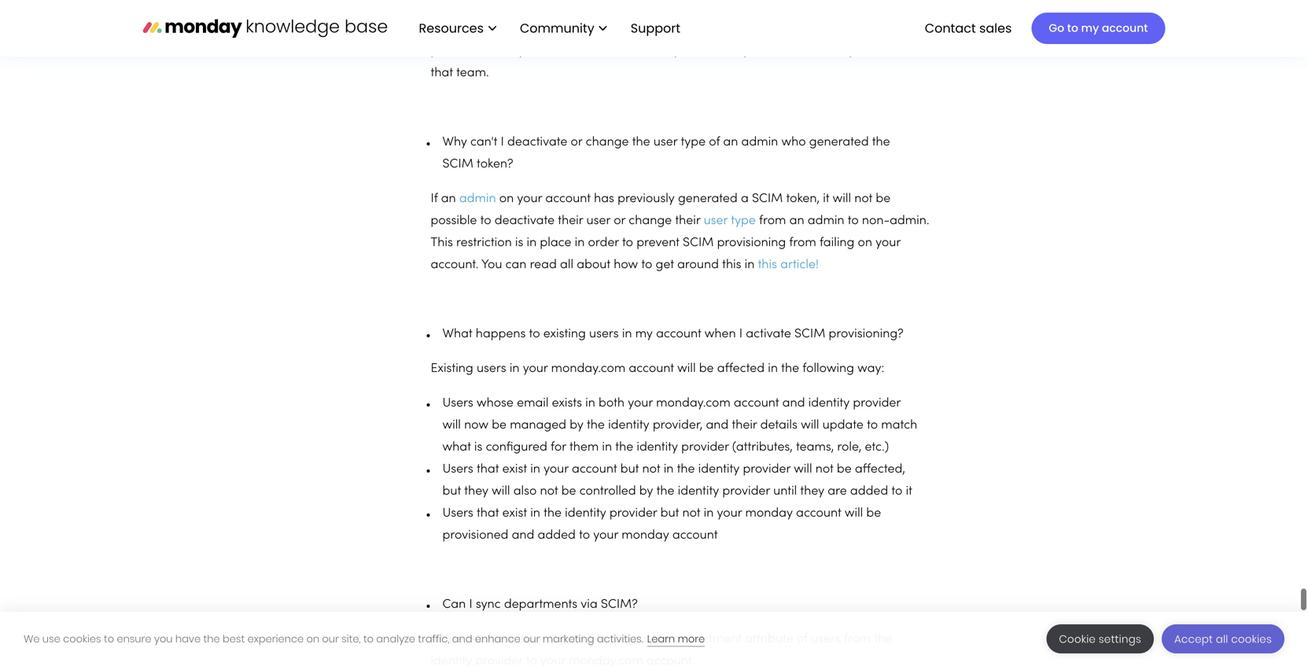 Task type: vqa. For each thing, say whether or not it's contained in the screenshot.
our to the left
yes



Task type: describe. For each thing, give the bounding box(es) containing it.
be inside users whose email exists in both your monday.com account and identity provider will now be managed by the identity provider, and their details will update to match what is configured for them in the identity provider (attributes, teams, role, etc.)
[[492, 420, 507, 432]]

support
[[631, 19, 681, 37]]

will left also
[[492, 486, 510, 498]]

be down role,
[[837, 464, 852, 476]]

2 vertical spatial i
[[469, 599, 473, 611]]

cookie
[[1060, 632, 1096, 647]]

etc.)
[[865, 442, 889, 454]]

managed
[[510, 420, 567, 432]]

scim inside on your account has previously generated a scim token, it will not be possible to deactivate their user or change their
[[752, 193, 783, 205]]

sales
[[980, 19, 1012, 37]]

type inside why can't i deactivate or change the user type of an admin who generated the scim token?
[[681, 136, 706, 148]]

to left ensure
[[104, 632, 114, 646]]

user type link
[[704, 215, 756, 227]]

cookie settings
[[1060, 632, 1142, 647]]

teams,
[[796, 442, 834, 454]]

account. for restriction
[[431, 259, 479, 271]]

details
[[761, 420, 798, 432]]

provider inside users that exist in the identity provider but not in your monday account will be provisioned and added to your monday account
[[610, 508, 657, 520]]

in right the affected
[[768, 363, 778, 375]]

if
[[431, 193, 438, 205]]

from an admin to non-admin. this restriction is in place in order to prevent scim provisioning from failing on your account. you can read all about how to get around this in
[[431, 215, 930, 271]]

them
[[570, 442, 599, 454]]

existing
[[431, 363, 474, 375]]

provider,
[[653, 420, 703, 432]]

accept all cookies button
[[1162, 625, 1285, 654]]

users for users that exist in the identity provider but not in your monday account will be provisioned and added to your monday account
[[443, 508, 474, 520]]

be inside on your account has previously generated a scim token, it will not be possible to deactivate their user or change their
[[876, 193, 891, 205]]

generated inside why can't i deactivate or change the user type of an admin who generated the scim token?
[[810, 136, 869, 148]]

following
[[803, 363, 855, 375]]

how
[[614, 259, 638, 271]]

to left non- at the right top of the page
[[848, 215, 859, 227]]

monday.com inside at the moment it is not possible to sync the department attribute of users from the identity provider to your monday.com account.
[[569, 656, 643, 667]]

in left both
[[586, 398, 596, 410]]

contact sales
[[925, 19, 1012, 37]]

admin for from an admin to non-admin. this restriction is in place in order to prevent scim provisioning from failing on your account. you can read all about how to get around this in
[[808, 215, 845, 227]]

0 vertical spatial sync
[[476, 599, 501, 611]]

be left controlled
[[562, 486, 576, 498]]

update
[[823, 420, 864, 432]]

not down teams,
[[816, 464, 834, 476]]

about
[[577, 259, 611, 271]]

user type
[[704, 215, 756, 227]]

around
[[678, 259, 719, 271]]

account down users that exist in your account but not in the identity provider will not be affected, but they will also not be controlled by the identity provider until they are added to it
[[673, 530, 718, 542]]

possible inside at the moment it is not possible to sync the department attribute of users from the identity provider to your monday.com account.
[[561, 634, 607, 646]]

by inside users whose email exists in both your monday.com account and identity provider will now be managed by the identity provider, and their details will update to match what is configured for them in the identity provider (attributes, teams, role, etc.)
[[570, 420, 584, 432]]

identity down provider,
[[637, 442, 678, 454]]

to inside users that exist in the identity provider but not in your monday account will be provisioned and added to your monday account
[[579, 530, 590, 542]]

get
[[656, 259, 674, 271]]

why can't i deactivate or change the user type of an admin who generated the scim token?
[[443, 136, 891, 170]]

2 our from the left
[[523, 632, 540, 646]]

users for users whose email exists in both your monday.com account and identity provider will now be managed by the identity provider, and their details will update to match what is configured for them in the identity provider (attributes, teams, role, etc.)
[[443, 398, 474, 410]]

on inside from an admin to non-admin. this restriction is in place in order to prevent scim provisioning from failing on your account. you can read all about how to get around this in
[[858, 237, 873, 249]]

admin.
[[890, 215, 930, 227]]

at the moment it is not possible to sync the department attribute of users from the identity provider to your monday.com account.
[[431, 634, 893, 667]]

an inside why can't i deactivate or change the user type of an admin who generated the scim token?
[[723, 136, 738, 148]]

enhance
[[475, 632, 521, 646]]

account inside users whose email exists in both your monday.com account and identity provider will now be managed by the identity provider, and their details will update to match what is configured for them in the identity provider (attributes, teams, role, etc.)
[[734, 398, 779, 410]]

admin link
[[459, 193, 496, 205]]

restriction
[[456, 237, 512, 249]]

will down teams,
[[794, 464, 813, 476]]

users for users that exist in your account but not in the identity provider will not be affected, but they will also not be controlled by the identity provider until they are added to it
[[443, 464, 474, 476]]

contact sales link
[[917, 15, 1020, 42]]

via
[[581, 599, 598, 611]]

provider up "match"
[[853, 398, 901, 410]]

when
[[705, 328, 736, 340]]

scim inside why can't i deactivate or change the user type of an admin who generated the scim token?
[[443, 159, 474, 170]]

affected
[[717, 363, 765, 375]]

and inside users that exist in the identity provider but not in your monday account will be provisioned and added to your monday account
[[512, 530, 535, 542]]

that for and
[[477, 508, 499, 520]]

to down scim?
[[610, 634, 621, 646]]

in down also
[[531, 508, 541, 520]]

to left the get
[[642, 259, 653, 271]]

what
[[443, 328, 473, 340]]

in down provider,
[[664, 464, 674, 476]]

admin inside why can't i deactivate or change the user type of an admin who generated the scim token?
[[742, 136, 778, 148]]

in right them in the bottom left of the page
[[602, 442, 612, 454]]

previously
[[618, 193, 675, 205]]

non-
[[862, 215, 890, 227]]

change inside on your account has previously generated a scim token, it will not be possible to deactivate their user or change their
[[629, 215, 672, 227]]

community
[[520, 19, 595, 37]]

resources
[[419, 19, 484, 37]]

to inside users that exist in your account but not in the identity provider will not be affected, but they will also not be controlled by the identity provider until they are added to it
[[892, 486, 903, 498]]

to down can i sync departments via scim?
[[526, 656, 537, 667]]

accept all cookies
[[1175, 632, 1272, 647]]

will inside users that exist in the identity provider but not in your monday account will be provisioned and added to your monday account
[[845, 508, 863, 520]]

resources link
[[411, 15, 504, 42]]

(attributes,
[[733, 442, 793, 454]]

account down what happens to existing users in my account when i activate scim provisioning?
[[629, 363, 674, 375]]

monday.com inside users whose email exists in both your monday.com account and identity provider will now be managed by the identity provider, and their details will update to match what is configured for them in the identity provider (attributes, teams, role, etc.)
[[656, 398, 731, 410]]

whose
[[477, 398, 514, 410]]

are
[[828, 486, 847, 498]]

0 horizontal spatial monday
[[622, 530, 669, 542]]

not inside users that exist in the identity provider but not in your monday account will be provisioned and added to your monday account
[[683, 508, 701, 520]]

identity inside at the moment it is not possible to sync the department attribute of users from the identity provider to your monday.com account.
[[431, 656, 472, 667]]

more
[[678, 632, 705, 646]]

of inside at the moment it is not possible to sync the department attribute of users from the identity provider to your monday.com account.
[[797, 634, 808, 646]]

dialog containing cookie settings
[[0, 612, 1309, 667]]

1 vertical spatial type
[[731, 215, 756, 227]]

if an admin
[[431, 193, 496, 205]]

scim up following at right
[[795, 328, 826, 340]]

your inside at the moment it is not possible to sync the department attribute of users from the identity provider to your monday.com account.
[[541, 656, 566, 667]]

provisioning
[[717, 237, 786, 249]]

all inside from an admin to non-admin. this restriction is in place in order to prevent scim provisioning from failing on your account. you can read all about how to get around this in
[[560, 259, 574, 271]]

0 horizontal spatial their
[[558, 215, 583, 227]]

identity up users that exist in the identity provider but not in your monday account will be provisioned and added to your monday account
[[678, 486, 719, 498]]

added inside users that exist in your account but not in the identity provider will not be affected, but they will also not be controlled by the identity provider until they are added to it
[[851, 486, 889, 498]]

you
[[482, 259, 502, 271]]

my inside main element
[[1082, 20, 1100, 36]]

learn more link
[[647, 632, 705, 647]]

provider down (attributes,
[[743, 464, 791, 476]]

identity down (attributes,
[[699, 464, 740, 476]]

happens
[[476, 328, 526, 340]]

match
[[882, 420, 918, 432]]

2 they from the left
[[801, 486, 825, 498]]

1 horizontal spatial users
[[589, 328, 619, 340]]

provisioned
[[443, 530, 509, 542]]

this article!
[[758, 259, 819, 271]]

community link
[[512, 15, 615, 42]]

identity down both
[[608, 420, 650, 432]]

your inside from an admin to non-admin. this restriction is in place in order to prevent scim provisioning from failing on your account. you can read all about how to get around this in
[[876, 237, 901, 249]]

to left existing
[[529, 328, 540, 340]]

your inside on your account has previously generated a scim token, it will not be possible to deactivate their user or change their
[[517, 193, 542, 205]]

existing users in your monday.com account will be affected in the following way:
[[431, 363, 885, 375]]

deactivate inside on your account has previously generated a scim token, it will not be possible to deactivate their user or change their
[[495, 215, 555, 227]]

best
[[223, 632, 245, 646]]

the inside users that exist in the identity provider but not in your monday account will be provisioned and added to your monday account
[[544, 508, 562, 520]]

at
[[431, 634, 442, 646]]

exist for they
[[503, 464, 527, 476]]

read
[[530, 259, 557, 271]]

users whose email exists in both your monday.com account and identity provider will now be managed by the identity provider, and their details will update to match what is configured for them in the identity provider (attributes, teams, role, etc.)
[[443, 398, 918, 454]]

provider inside at the moment it is not possible to sync the department attribute of users from the identity provider to your monday.com account.
[[476, 656, 523, 667]]

all inside button
[[1216, 632, 1229, 647]]

activities.
[[597, 632, 644, 646]]

activate
[[746, 328, 792, 340]]

account up existing users in your monday.com account will be affected in the following way:
[[656, 328, 702, 340]]

1 horizontal spatial but
[[621, 464, 639, 476]]

your down users that exist in your account but not in the identity provider will not be affected, but they will also not be controlled by the identity provider until they are added to it
[[717, 508, 742, 520]]

2 horizontal spatial user
[[704, 215, 728, 227]]

account inside main element
[[1102, 20, 1149, 36]]

why
[[443, 136, 467, 148]]

this article! link
[[758, 259, 819, 271]]

account down are
[[796, 508, 842, 520]]

2 horizontal spatial i
[[740, 328, 743, 340]]

and right at
[[452, 632, 473, 646]]

your up email
[[523, 363, 548, 375]]

scim inside from an admin to non-admin. this restriction is in place in order to prevent scim provisioning from failing on your account. you can read all about how to get around this in
[[683, 237, 714, 249]]

to inside on your account has previously generated a scim token, it will not be possible to deactivate their user or change their
[[480, 215, 492, 227]]

account. for to
[[647, 656, 695, 667]]

go
[[1049, 20, 1065, 36]]

in left order at the left top of the page
[[575, 237, 585, 249]]

it inside at the moment it is not possible to sync the department attribute of users from the identity provider to your monday.com account.
[[518, 634, 524, 646]]

to up how
[[622, 237, 634, 249]]

token?
[[477, 159, 513, 170]]

provider down provider,
[[682, 442, 729, 454]]

0 vertical spatial monday.com
[[551, 363, 626, 375]]

identity up update
[[809, 398, 850, 410]]

it inside on your account has previously generated a scim token, it will not be possible to deactivate their user or change their
[[823, 193, 830, 205]]

exist for added
[[503, 508, 527, 520]]

generated inside on your account has previously generated a scim token, it will not be possible to deactivate their user or change their
[[678, 193, 738, 205]]

cookie settings button
[[1047, 625, 1154, 654]]

have
[[175, 632, 201, 646]]

users that exist in the identity provider but not in your monday account will be provisioned and added to your monday account
[[443, 508, 882, 542]]

until
[[774, 486, 797, 498]]



Task type: locate. For each thing, give the bounding box(es) containing it.
their
[[558, 215, 583, 227], [675, 215, 701, 227], [732, 420, 757, 432]]

1 cookies from the left
[[63, 632, 101, 646]]

user inside on your account has previously generated a scim token, it will not be possible to deactivate their user or change their
[[587, 215, 611, 227]]

this
[[723, 259, 742, 271], [758, 259, 777, 271]]

be down affected,
[[867, 508, 882, 520]]

to down affected,
[[892, 486, 903, 498]]

your down marketing
[[541, 656, 566, 667]]

type
[[681, 136, 706, 148], [731, 215, 756, 227]]

experience
[[248, 632, 304, 646]]

user
[[654, 136, 678, 148], [587, 215, 611, 227], [704, 215, 728, 227]]

added down affected,
[[851, 486, 889, 498]]

go to my account
[[1049, 20, 1149, 36]]

2 horizontal spatial but
[[661, 508, 679, 520]]

we
[[24, 632, 40, 646]]

can i sync departments via scim?
[[443, 599, 638, 611]]

not inside at the moment it is not possible to sync the department attribute of users from the identity provider to your monday.com account.
[[539, 634, 557, 646]]

1 horizontal spatial account.
[[647, 656, 695, 667]]

account left 'has'
[[546, 193, 591, 205]]

our left site,
[[322, 632, 339, 646]]

of
[[709, 136, 720, 148], [797, 634, 808, 646]]

also
[[514, 486, 537, 498]]

but down users that exist in your account but not in the identity provider will not be affected, but they will also not be controlled by the identity provider until they are added to it
[[661, 508, 679, 520]]

0 vertical spatial it
[[823, 193, 830, 205]]

account down them in the bottom left of the page
[[572, 464, 617, 476]]

an for if an admin
[[441, 193, 456, 205]]

an right if
[[441, 193, 456, 205]]

it right moment
[[518, 634, 524, 646]]

not down provider,
[[643, 464, 661, 476]]

scim?
[[601, 599, 638, 611]]

1 vertical spatial i
[[740, 328, 743, 340]]

existing
[[544, 328, 586, 340]]

1 horizontal spatial monday
[[746, 508, 793, 520]]

0 horizontal spatial or
[[571, 136, 583, 148]]

monday.com
[[551, 363, 626, 375], [656, 398, 731, 410], [569, 656, 643, 667]]

has
[[594, 193, 615, 205]]

3 users from the top
[[443, 508, 474, 520]]

to inside users whose email exists in both your monday.com account and identity provider will now be managed by the identity provider, and their details will update to match what is configured for them in the identity provider (attributes, teams, role, etc.)
[[867, 420, 878, 432]]

0 horizontal spatial but
[[443, 486, 461, 498]]

to up etc.)
[[867, 420, 878, 432]]

affected,
[[855, 464, 906, 476]]

0 vertical spatial account.
[[431, 259, 479, 271]]

and up details
[[783, 398, 805, 410]]

users that exist in your account but not in the identity provider will not be affected, but they will also not be controlled by the identity provider until they are added to it
[[443, 464, 913, 498]]

not up non- at the right top of the page
[[855, 193, 873, 205]]

exist inside users that exist in the identity provider but not in your monday account will be provisioned and added to your monday account
[[503, 508, 527, 520]]

your inside users that exist in your account but not in the identity provider will not be affected, but they will also not be controlled by the identity provider until they are added to it
[[544, 464, 569, 476]]

controlled
[[580, 486, 636, 498]]

our right enhance
[[523, 632, 540, 646]]

0 horizontal spatial it
[[518, 634, 524, 646]]

your inside users whose email exists in both your monday.com account and identity provider will now be managed by the identity provider, and their details will update to match what is configured for them in the identity provider (attributes, teams, role, etc.)
[[628, 398, 653, 410]]

their up (attributes,
[[732, 420, 757, 432]]

change down previously
[[629, 215, 672, 227]]

1 our from the left
[[322, 632, 339, 646]]

monday.com up provider,
[[656, 398, 731, 410]]

monday
[[746, 508, 793, 520], [622, 530, 669, 542]]

1 exist from the top
[[503, 464, 527, 476]]

1 vertical spatial admin
[[459, 193, 496, 205]]

it inside users that exist in your account but not in the identity provider will not be affected, but they will also not be controlled by the identity provider until they are added to it
[[906, 486, 913, 498]]

cookies for all
[[1232, 632, 1272, 647]]

on
[[500, 193, 514, 205], [858, 237, 873, 249], [307, 632, 320, 646]]

1 that from the top
[[477, 464, 499, 476]]

it down "match"
[[906, 486, 913, 498]]

in down provisioning
[[745, 259, 755, 271]]

account. down learn more link
[[647, 656, 695, 667]]

admin up failing
[[808, 215, 845, 227]]

1 vertical spatial that
[[477, 508, 499, 520]]

1 vertical spatial monday.com
[[656, 398, 731, 410]]

and down also
[[512, 530, 535, 542]]

exists
[[552, 398, 582, 410]]

type up on your account has previously generated a scim token, it will not be possible to deactivate their user or change their
[[681, 136, 706, 148]]

0 vertical spatial type
[[681, 136, 706, 148]]

both
[[599, 398, 625, 410]]

by inside users that exist in your account but not in the identity provider will not be affected, but they will also not be controlled by the identity provider until they are added to it
[[640, 486, 653, 498]]

scim down why
[[443, 159, 474, 170]]

department
[[674, 634, 742, 646]]

your down controlled
[[594, 530, 619, 542]]

1 vertical spatial it
[[906, 486, 913, 498]]

cookies right accept
[[1232, 632, 1272, 647]]

1 vertical spatial users
[[443, 464, 474, 476]]

is inside from an admin to non-admin. this restriction is in place in order to prevent scim provisioning from failing on your account. you can read all about how to get around this in
[[515, 237, 524, 249]]

all right accept
[[1216, 632, 1229, 647]]

account. inside from an admin to non-admin. this restriction is in place in order to prevent scim provisioning from failing on your account. you can read all about how to get around this in
[[431, 259, 479, 271]]

list
[[403, 0, 693, 57]]

marketing
[[543, 632, 595, 646]]

1 horizontal spatial they
[[801, 486, 825, 498]]

this inside from an admin to non-admin. this restriction is in place in order to prevent scim provisioning from failing on your account. you can read all about how to get around this in
[[723, 259, 742, 271]]

deactivate inside why can't i deactivate or change the user type of an admin who generated the scim token?
[[508, 136, 568, 148]]

the
[[632, 136, 650, 148], [872, 136, 891, 148], [782, 363, 800, 375], [587, 420, 605, 432], [616, 442, 634, 454], [677, 464, 695, 476], [657, 486, 675, 498], [544, 508, 562, 520], [203, 632, 220, 646], [445, 634, 463, 646], [653, 634, 671, 646], [875, 634, 893, 646]]

use
[[42, 632, 60, 646]]

will down what happens to existing users in my account when i activate scim provisioning?
[[678, 363, 696, 375]]

cookies right 'use'
[[63, 632, 101, 646]]

way:
[[858, 363, 885, 375]]

will up what
[[443, 420, 461, 432]]

1 users from the top
[[443, 398, 474, 410]]

go to my account link
[[1032, 13, 1166, 44]]

0 horizontal spatial on
[[307, 632, 320, 646]]

monday.com up 'exists'
[[551, 363, 626, 375]]

1 vertical spatial added
[[538, 530, 576, 542]]

account.
[[431, 259, 479, 271], [647, 656, 695, 667]]

i inside why can't i deactivate or change the user type of an admin who generated the scim token?
[[501, 136, 504, 148]]

1 vertical spatial my
[[636, 328, 653, 340]]

contact
[[925, 19, 976, 37]]

role,
[[838, 442, 862, 454]]

that inside users that exist in the identity provider but not in your monday account will be provisioned and added to your monday account
[[477, 508, 499, 520]]

1 horizontal spatial cookies
[[1232, 632, 1272, 647]]

place
[[540, 237, 572, 249]]

1 this from the left
[[723, 259, 742, 271]]

they up provisioned
[[465, 486, 489, 498]]

a
[[741, 193, 749, 205]]

0 vertical spatial added
[[851, 486, 889, 498]]

possible
[[431, 215, 477, 227], [561, 634, 607, 646]]

is inside users whose email exists in both your monday.com account and identity provider will now be managed by the identity provider, and their details will update to match what is configured for them in the identity provider (attributes, teams, role, etc.)
[[474, 442, 483, 454]]

to right site,
[[364, 632, 374, 646]]

but up controlled
[[621, 464, 639, 476]]

in
[[527, 237, 537, 249], [575, 237, 585, 249], [745, 259, 755, 271], [622, 328, 632, 340], [510, 363, 520, 375], [768, 363, 778, 375], [586, 398, 596, 410], [602, 442, 612, 454], [531, 464, 541, 476], [664, 464, 674, 476], [531, 508, 541, 520], [704, 508, 714, 520]]

by up users that exist in the identity provider but not in your monday account will be provisioned and added to your monday account
[[640, 486, 653, 498]]

be
[[876, 193, 891, 205], [699, 363, 714, 375], [492, 420, 507, 432], [837, 464, 852, 476], [562, 486, 576, 498], [867, 508, 882, 520]]

to inside main element
[[1068, 20, 1079, 36]]

2 cookies from the left
[[1232, 632, 1272, 647]]

users inside users whose email exists in both your monday.com account and identity provider will now be managed by the identity provider, and their details will update to match what is configured for them in the identity provider (attributes, teams, role, etc.)
[[443, 398, 474, 410]]

0 horizontal spatial type
[[681, 136, 706, 148]]

their up the place
[[558, 215, 583, 227]]

users right existing
[[589, 328, 619, 340]]

what
[[443, 442, 471, 454]]

account. inside at the moment it is not possible to sync the department attribute of users from the identity provider to your monday.com account.
[[647, 656, 695, 667]]

what happens to existing users in my account when i activate scim provisioning?
[[443, 328, 904, 340]]

1 vertical spatial on
[[858, 237, 873, 249]]

1 horizontal spatial all
[[1216, 632, 1229, 647]]

1 horizontal spatial generated
[[810, 136, 869, 148]]

0 vertical spatial monday
[[746, 508, 793, 520]]

cookies
[[63, 632, 101, 646], [1232, 632, 1272, 647]]

2 vertical spatial an
[[790, 215, 805, 227]]

in up existing users in your monday.com account will be affected in the following way:
[[622, 328, 632, 340]]

in down happens
[[510, 363, 520, 375]]

our
[[322, 632, 339, 646], [523, 632, 540, 646]]

2 vertical spatial on
[[307, 632, 320, 646]]

1 vertical spatial exist
[[503, 508, 527, 520]]

0 vertical spatial users
[[589, 328, 619, 340]]

sync inside at the moment it is not possible to sync the department attribute of users from the identity provider to your monday.com account.
[[624, 634, 649, 646]]

1 horizontal spatial my
[[1082, 20, 1100, 36]]

1 horizontal spatial admin
[[742, 136, 778, 148]]

1 vertical spatial change
[[629, 215, 672, 227]]

prevent
[[637, 237, 680, 249]]

this
[[431, 237, 453, 249]]

an
[[723, 136, 738, 148], [441, 193, 456, 205], [790, 215, 805, 227]]

1 they from the left
[[465, 486, 489, 498]]

users inside users that exist in your account but not in the identity provider will not be affected, but they will also not be controlled by the identity provider until they are added to it
[[443, 464, 474, 476]]

learn
[[647, 632, 675, 646]]

that down the configured
[[477, 464, 499, 476]]

2 horizontal spatial admin
[[808, 215, 845, 227]]

0 horizontal spatial our
[[322, 632, 339, 646]]

scim
[[443, 159, 474, 170], [752, 193, 783, 205], [683, 237, 714, 249], [795, 328, 826, 340]]

2 this from the left
[[758, 259, 777, 271]]

1 vertical spatial deactivate
[[495, 215, 555, 227]]

sync right can
[[476, 599, 501, 611]]

admin for if an admin
[[459, 193, 496, 205]]

1 vertical spatial sync
[[624, 634, 649, 646]]

for
[[551, 442, 566, 454]]

analyze
[[376, 632, 415, 646]]

1 vertical spatial from
[[790, 237, 817, 249]]

ensure
[[117, 632, 151, 646]]

on down non- at the right top of the page
[[858, 237, 873, 249]]

1 vertical spatial by
[[640, 486, 653, 498]]

2 horizontal spatial on
[[858, 237, 873, 249]]

monday down controlled
[[622, 530, 669, 542]]

0 vertical spatial on
[[500, 193, 514, 205]]

provider left until
[[723, 486, 770, 498]]

provisioning?
[[829, 328, 904, 340]]

added inside users that exist in the identity provider but not in your monday account will be provisioned and added to your monday account
[[538, 530, 576, 542]]

1 horizontal spatial or
[[614, 215, 626, 227]]

1 horizontal spatial their
[[675, 215, 701, 227]]

who
[[782, 136, 806, 148]]

users up provisioned
[[443, 508, 474, 520]]

account inside users that exist in your account but not in the identity provider will not be affected, but they will also not be controlled by the identity provider until they are added to it
[[572, 464, 617, 476]]

1 horizontal spatial sync
[[624, 634, 649, 646]]

an for from an admin to non-admin. this restriction is in place in order to prevent scim provisioning from failing on your account. you can read all about how to get around this in
[[790, 215, 805, 227]]

main element
[[403, 0, 1166, 57]]

identity inside users that exist in the identity provider but not in your monday account will be provisioned and added to your monday account
[[565, 508, 607, 520]]

0 vertical spatial users
[[443, 398, 474, 410]]

2 vertical spatial from
[[844, 634, 871, 646]]

user inside why can't i deactivate or change the user type of an admin who generated the scim token?
[[654, 136, 678, 148]]

all right read
[[560, 259, 574, 271]]

1 horizontal spatial on
[[500, 193, 514, 205]]

2 that from the top
[[477, 508, 499, 520]]

2 horizontal spatial an
[[790, 215, 805, 227]]

1 vertical spatial users
[[477, 363, 506, 375]]

0 horizontal spatial users
[[477, 363, 506, 375]]

users right attribute
[[811, 634, 841, 646]]

an left "who"
[[723, 136, 738, 148]]

2 vertical spatial is
[[528, 634, 536, 646]]

settings
[[1099, 632, 1142, 647]]

deactivate up token?
[[508, 136, 568, 148]]

be down whose
[[492, 420, 507, 432]]

0 horizontal spatial generated
[[678, 193, 738, 205]]

change inside why can't i deactivate or change the user type of an admin who generated the scim token?
[[586, 136, 629, 148]]

on your account has previously generated a scim token, it will not be possible to deactivate their user or change their
[[431, 193, 891, 227]]

we use cookies to ensure you have the best experience on our site, to analyze traffic, and enhance our marketing activities. learn more
[[24, 632, 705, 646]]

0 vertical spatial that
[[477, 464, 499, 476]]

admin left "who"
[[742, 136, 778, 148]]

provider down controlled
[[610, 508, 657, 520]]

0 horizontal spatial cookies
[[63, 632, 101, 646]]

0 vertical spatial or
[[571, 136, 583, 148]]

accept
[[1175, 632, 1214, 647]]

that up provisioned
[[477, 508, 499, 520]]

token,
[[787, 193, 820, 205]]

will down are
[[845, 508, 863, 520]]

not
[[855, 193, 873, 205], [643, 464, 661, 476], [816, 464, 834, 476], [540, 486, 558, 498], [683, 508, 701, 520], [539, 634, 557, 646]]

cookies for use
[[63, 632, 101, 646]]

you
[[154, 632, 173, 646]]

0 vertical spatial is
[[515, 237, 524, 249]]

2 users from the top
[[443, 464, 474, 476]]

be up non- at the right top of the page
[[876, 193, 891, 205]]

on inside on your account has previously generated a scim token, it will not be possible to deactivate their user or change their
[[500, 193, 514, 205]]

0 horizontal spatial sync
[[476, 599, 501, 611]]

from inside at the moment it is not possible to sync the department attribute of users from the identity provider to your monday.com account.
[[844, 634, 871, 646]]

0 vertical spatial admin
[[742, 136, 778, 148]]

0 horizontal spatial account.
[[431, 259, 479, 271]]

1 horizontal spatial this
[[758, 259, 777, 271]]

0 vertical spatial from
[[759, 215, 787, 227]]

1 vertical spatial but
[[443, 486, 461, 498]]

an inside from an admin to non-admin. this restriction is in place in order to prevent scim provisioning from failing on your account. you can read all about how to get around this in
[[790, 215, 805, 227]]

1 vertical spatial account.
[[647, 656, 695, 667]]

failing
[[820, 237, 855, 249]]

0 horizontal spatial all
[[560, 259, 574, 271]]

2 vertical spatial users
[[811, 634, 841, 646]]

dialog
[[0, 612, 1309, 667]]

possible inside on your account has previously generated a scim token, it will not be possible to deactivate their user or change their
[[431, 215, 477, 227]]

their up prevent
[[675, 215, 701, 227]]

2 vertical spatial monday.com
[[569, 656, 643, 667]]

will inside on your account has previously generated a scim token, it will not be possible to deactivate their user or change their
[[833, 193, 852, 205]]

in up also
[[531, 464, 541, 476]]

admin inside from an admin to non-admin. this restriction is in place in order to prevent scim provisioning from failing on your account. you can read all about how to get around this in
[[808, 215, 845, 227]]

all
[[560, 259, 574, 271], [1216, 632, 1229, 647]]

of inside why can't i deactivate or change the user type of an admin who generated the scim token?
[[709, 136, 720, 148]]

1 vertical spatial or
[[614, 215, 626, 227]]

1 horizontal spatial i
[[501, 136, 504, 148]]

account. down this
[[431, 259, 479, 271]]

in down users that exist in your account but not in the identity provider will not be affected, but they will also not be controlled by the identity provider until they are added to it
[[704, 508, 714, 520]]

can
[[506, 259, 527, 271]]

is inside at the moment it is not possible to sync the department attribute of users from the identity provider to your monday.com account.
[[528, 634, 536, 646]]

0 horizontal spatial added
[[538, 530, 576, 542]]

not down departments at bottom left
[[539, 634, 557, 646]]

0 horizontal spatial my
[[636, 328, 653, 340]]

that inside users that exist in your account but not in the identity provider will not be affected, but they will also not be controlled by the identity provider until they are added to it
[[477, 464, 499, 476]]

change
[[586, 136, 629, 148], [629, 215, 672, 227]]

0 vertical spatial my
[[1082, 20, 1100, 36]]

2 exist from the top
[[503, 508, 527, 520]]

list containing resources
[[403, 0, 693, 57]]

it
[[823, 193, 830, 205], [906, 486, 913, 498], [518, 634, 524, 646]]

that for but
[[477, 464, 499, 476]]

exist down also
[[503, 508, 527, 520]]

2 vertical spatial but
[[661, 508, 679, 520]]

users up whose
[[477, 363, 506, 375]]

their inside users whose email exists in both your monday.com account and identity provider will now be managed by the identity provider, and their details will update to match what is configured for them in the identity provider (attributes, teams, role, etc.)
[[732, 420, 757, 432]]

0 horizontal spatial from
[[759, 215, 787, 227]]

exist inside users that exist in your account but not in the identity provider will not be affected, but they will also not be controlled by the identity provider until they are added to it
[[503, 464, 527, 476]]

will up teams,
[[801, 420, 820, 432]]

1 horizontal spatial by
[[640, 486, 653, 498]]

2 horizontal spatial from
[[844, 634, 871, 646]]

monday.com logo image
[[143, 11, 388, 44]]

type down a
[[731, 215, 756, 227]]

1 horizontal spatial from
[[790, 237, 817, 249]]

account inside on your account has previously generated a scim token, it will not be possible to deactivate their user or change their
[[546, 193, 591, 205]]

0 horizontal spatial i
[[469, 599, 473, 611]]

deactivate
[[508, 136, 568, 148], [495, 215, 555, 227]]

be left the affected
[[699, 363, 714, 375]]

generated up user type
[[678, 193, 738, 205]]

traffic,
[[418, 632, 450, 646]]

site,
[[342, 632, 361, 646]]

users
[[443, 398, 474, 410], [443, 464, 474, 476], [443, 508, 474, 520]]

is right enhance
[[528, 634, 536, 646]]

not right also
[[540, 486, 558, 498]]

added
[[851, 486, 889, 498], [538, 530, 576, 542]]

and right provider,
[[706, 420, 729, 432]]

1 horizontal spatial is
[[515, 237, 524, 249]]

in left the place
[[527, 237, 537, 249]]

0 vertical spatial an
[[723, 136, 738, 148]]

generated right "who"
[[810, 136, 869, 148]]

not inside on your account has previously generated a scim token, it will not be possible to deactivate their user or change their
[[855, 193, 873, 205]]

0 vertical spatial change
[[586, 136, 629, 148]]

2 vertical spatial admin
[[808, 215, 845, 227]]

to down controlled
[[579, 530, 590, 542]]

2 horizontal spatial users
[[811, 634, 841, 646]]

identity down at
[[431, 656, 472, 667]]

users inside at the moment it is not possible to sync the department attribute of users from the identity provider to your monday.com account.
[[811, 634, 841, 646]]

your down for
[[544, 464, 569, 476]]

i right can't at left
[[501, 136, 504, 148]]

cookies inside button
[[1232, 632, 1272, 647]]

0 vertical spatial of
[[709, 136, 720, 148]]

1 horizontal spatial it
[[823, 193, 830, 205]]

identity down controlled
[[565, 508, 607, 520]]

users inside users that exist in the identity provider but not in your monday account will be provisioned and added to your monday account
[[443, 508, 474, 520]]

0 horizontal spatial possible
[[431, 215, 477, 227]]

departments
[[504, 599, 578, 611]]

be inside users that exist in the identity provider but not in your monday account will be provisioned and added to your monday account
[[867, 508, 882, 520]]

user up previously
[[654, 136, 678, 148]]

they left are
[[801, 486, 825, 498]]

email
[[517, 398, 549, 410]]

added up departments at bottom left
[[538, 530, 576, 542]]

or inside why can't i deactivate or change the user type of an admin who generated the scim token?
[[571, 136, 583, 148]]

or inside on your account has previously generated a scim token, it will not be possible to deactivate their user or change their
[[614, 215, 626, 227]]

0 vertical spatial deactivate
[[508, 136, 568, 148]]

0 horizontal spatial they
[[465, 486, 489, 498]]

0 vertical spatial by
[[570, 420, 584, 432]]

but inside users that exist in the identity provider but not in your monday account will be provisioned and added to your monday account
[[661, 508, 679, 520]]

my up existing users in your monday.com account will be affected in the following way:
[[636, 328, 653, 340]]

can
[[443, 599, 466, 611]]

2 vertical spatial users
[[443, 508, 474, 520]]

1 vertical spatial of
[[797, 634, 808, 646]]

0 horizontal spatial is
[[474, 442, 483, 454]]

attribute
[[745, 634, 794, 646]]

generated
[[810, 136, 869, 148], [678, 193, 738, 205]]

0 horizontal spatial by
[[570, 420, 584, 432]]

change up 'has'
[[586, 136, 629, 148]]

1 horizontal spatial our
[[523, 632, 540, 646]]

your right both
[[628, 398, 653, 410]]

1 horizontal spatial an
[[723, 136, 738, 148]]



